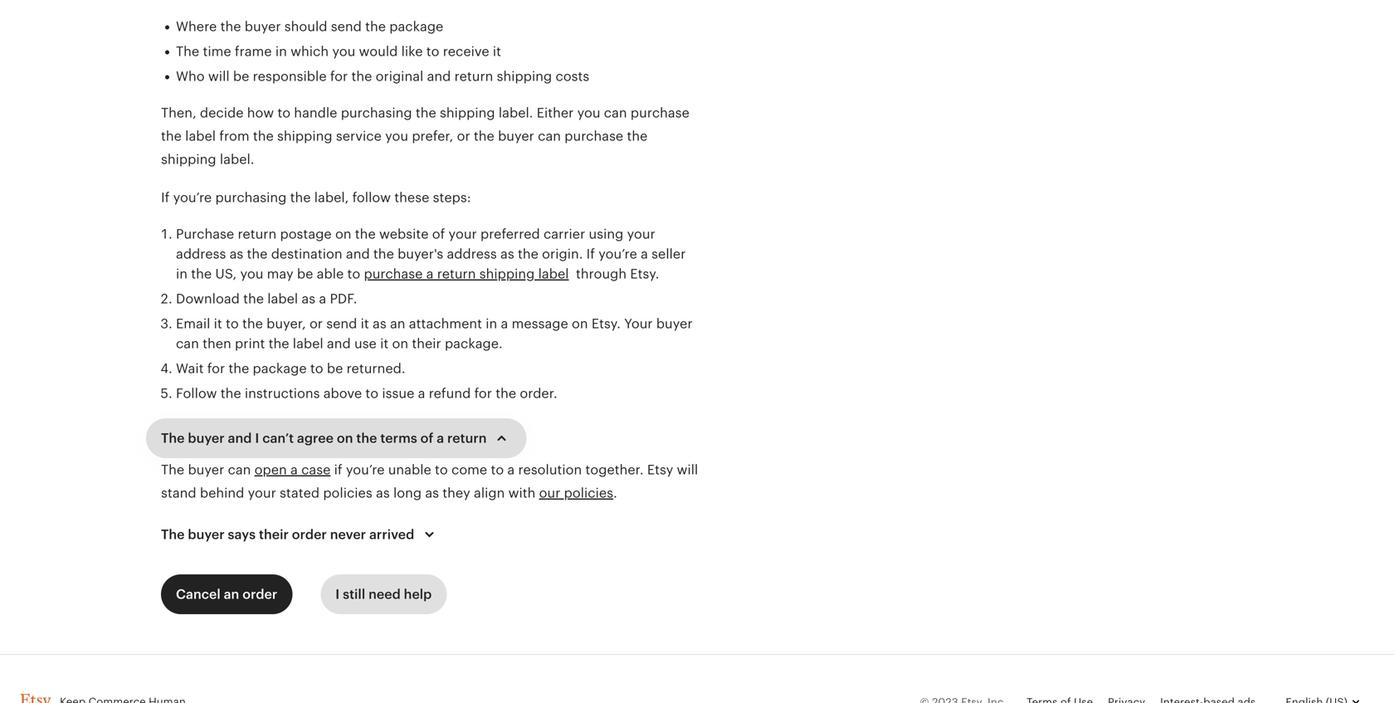 Task type: vqa. For each thing, say whether or not it's contained in the screenshot.
can't
yes



Task type: locate. For each thing, give the bounding box(es) containing it.
and inside purchase return postage on the website of your preferred carrier using your address as the destination and the buyer's address as the origin. if you're a seller in the us, you may be able to
[[346, 247, 370, 262]]

in up download
[[176, 267, 188, 281]]

your
[[625, 316, 653, 331]]

1 vertical spatial i
[[336, 587, 340, 602]]

if you're unable to come to a resolution together. etsy will stand behind your stated policies as long as they align with
[[161, 463, 699, 501]]

0 horizontal spatial you're
[[173, 190, 212, 205]]

origin.
[[542, 247, 583, 262]]

a right terms
[[437, 431, 444, 446]]

2 vertical spatial in
[[486, 316, 498, 331]]

buyer inside then, decide how to handle purchasing the shipping label. either you can purchase the label from the shipping service you prefer, or the buyer can purchase the shipping label.
[[498, 129, 535, 144]]

and left use
[[327, 336, 351, 351]]

cancel an order link
[[161, 575, 293, 614]]

2 horizontal spatial in
[[486, 316, 498, 331]]

send up the time frame in which you would like to receive it
[[331, 19, 362, 34]]

label. left either
[[499, 105, 533, 120]]

1 horizontal spatial etsy.
[[631, 267, 660, 281]]

in up package.
[[486, 316, 498, 331]]

i
[[255, 431, 259, 446], [336, 587, 340, 602]]

on
[[335, 227, 352, 242], [572, 316, 588, 331], [392, 336, 409, 351], [337, 431, 353, 446]]

if you're purchasing the label, follow these steps:
[[161, 190, 471, 205]]

1 horizontal spatial or
[[457, 129, 471, 144]]

0 vertical spatial of
[[432, 227, 445, 242]]

prefer,
[[412, 129, 454, 144]]

receive
[[443, 44, 490, 59]]

the inside dropdown button
[[161, 431, 185, 446]]

to inside purchase return postage on the website of your preferred carrier using your address as the destination and the buyer's address as the origin. if you're a seller in the us, you may be able to
[[347, 267, 361, 281]]

0 horizontal spatial purchasing
[[215, 190, 287, 205]]

as up use
[[373, 316, 387, 331]]

2 horizontal spatial your
[[627, 227, 656, 242]]

an
[[390, 316, 406, 331], [224, 587, 239, 602]]

to up they
[[435, 463, 448, 477]]

instructions
[[245, 386, 320, 401]]

you're for if you're purchasing the label, follow these steps:
[[173, 190, 212, 205]]

and up the buyer can open a case
[[228, 431, 252, 446]]

their
[[412, 336, 442, 351], [259, 527, 289, 542]]

be down frame
[[233, 69, 249, 84]]

label.
[[499, 105, 533, 120], [220, 152, 254, 167]]

1 horizontal spatial if
[[587, 247, 595, 262]]

0 vertical spatial purchasing
[[341, 105, 412, 120]]

1 vertical spatial order
[[243, 587, 278, 602]]

0 vertical spatial will
[[208, 69, 230, 84]]

0 vertical spatial you're
[[173, 190, 212, 205]]

2 vertical spatial you're
[[346, 463, 385, 477]]

can inside email it to the buyer, or send it as an attachment in a message on etsy. your buyer can then print the label and use it on their package.
[[176, 336, 199, 351]]

2 horizontal spatial be
[[327, 361, 343, 376]]

purchase
[[176, 227, 234, 242]]

your down open
[[248, 486, 276, 501]]

return up come
[[448, 431, 487, 446]]

1 vertical spatial of
[[421, 431, 434, 446]]

0 vertical spatial label.
[[499, 105, 533, 120]]

the down stand
[[161, 527, 185, 542]]

0 vertical spatial package
[[390, 19, 444, 34]]

1 horizontal spatial label.
[[499, 105, 533, 120]]

to inside then, decide how to handle purchasing the shipping label. either you can purchase the label from the shipping service you prefer, or the buyer can purchase the shipping label.
[[278, 105, 291, 120]]

1 vertical spatial you're
[[599, 247, 638, 262]]

.
[[614, 486, 618, 501]]

you inside purchase return postage on the website of your preferred carrier using your address as the destination and the buyer's address as the origin. if you're a seller in the us, you may be able to
[[240, 267, 264, 281]]

and up "pdf."
[[346, 247, 370, 262]]

0 horizontal spatial policies
[[323, 486, 373, 501]]

1 vertical spatial their
[[259, 527, 289, 542]]

a up "with"
[[508, 463, 515, 477]]

0 vertical spatial be
[[233, 69, 249, 84]]

be
[[233, 69, 249, 84], [297, 267, 313, 281], [327, 361, 343, 376]]

0 horizontal spatial your
[[248, 486, 276, 501]]

purchasing inside then, decide how to handle purchasing the shipping label. either you can purchase the label from the shipping service you prefer, or the buyer can purchase the shipping label.
[[341, 105, 412, 120]]

i inside dropdown button
[[255, 431, 259, 446]]

package up like
[[390, 19, 444, 34]]

on inside dropdown button
[[337, 431, 353, 446]]

1 horizontal spatial order
[[292, 527, 327, 542]]

can't
[[263, 431, 294, 446]]

1 horizontal spatial will
[[677, 463, 699, 477]]

order
[[292, 527, 327, 542], [243, 587, 278, 602]]

etsy.
[[631, 267, 660, 281], [592, 316, 621, 331]]

1 horizontal spatial an
[[390, 316, 406, 331]]

you're inside "if you're unable to come to a resolution together. etsy will stand behind your stated policies as long as they align with"
[[346, 463, 385, 477]]

0 horizontal spatial address
[[176, 247, 226, 262]]

will down time
[[208, 69, 230, 84]]

a left case
[[291, 463, 298, 477]]

0 vertical spatial their
[[412, 336, 442, 351]]

destination
[[271, 247, 343, 262]]

in up responsible
[[276, 44, 287, 59]]

1 horizontal spatial you're
[[346, 463, 385, 477]]

the for the buyer says their order never arrived
[[161, 527, 185, 542]]

0 vertical spatial an
[[390, 316, 406, 331]]

i inside "link"
[[336, 587, 340, 602]]

order right the cancel
[[243, 587, 278, 602]]

label down 'may'
[[268, 291, 298, 306]]

0 vertical spatial for
[[330, 69, 348, 84]]

follow the instructions above to issue a refund for the order.
[[176, 386, 558, 401]]

a left message
[[501, 316, 508, 331]]

order inside "dropdown button"
[[292, 527, 327, 542]]

etsy image
[[20, 694, 51, 703]]

purchasing up service
[[341, 105, 412, 120]]

the for the buyer and i can't agree on the terms of a return
[[161, 431, 185, 446]]

return down buyer's
[[437, 267, 476, 281]]

as
[[230, 247, 244, 262], [501, 247, 515, 262], [302, 291, 316, 306], [373, 316, 387, 331], [376, 486, 390, 501], [425, 486, 439, 501]]

our
[[539, 486, 561, 501]]

can down email
[[176, 336, 199, 351]]

on inside purchase return postage on the website of your preferred carrier using your address as the destination and the buyer's address as the origin. if you're a seller in the us, you may be able to
[[335, 227, 352, 242]]

it
[[493, 44, 502, 59], [214, 316, 222, 331], [361, 316, 369, 331], [380, 336, 389, 351]]

on right agree
[[337, 431, 353, 446]]

etsy. down seller
[[631, 267, 660, 281]]

you left prefer, in the left top of the page
[[385, 129, 409, 144]]

i still need help link
[[321, 575, 447, 614]]

1 horizontal spatial their
[[412, 336, 442, 351]]

0 vertical spatial i
[[255, 431, 259, 446]]

preferred
[[481, 227, 540, 242]]

for
[[330, 69, 348, 84], [207, 361, 225, 376], [475, 386, 492, 401]]

their right says
[[259, 527, 289, 542]]

follow
[[176, 386, 217, 401]]

of right terms
[[421, 431, 434, 446]]

shipping down handle
[[277, 129, 333, 144]]

a
[[641, 247, 648, 262], [427, 267, 434, 281], [319, 291, 326, 306], [501, 316, 508, 331], [418, 386, 426, 401], [437, 431, 444, 446], [291, 463, 298, 477], [508, 463, 515, 477]]

0 horizontal spatial will
[[208, 69, 230, 84]]

as left long
[[376, 486, 390, 501]]

for down 'then' at the top of the page
[[207, 361, 225, 376]]

return down receive
[[455, 69, 494, 84]]

1 horizontal spatial be
[[297, 267, 313, 281]]

an left attachment on the top left
[[390, 316, 406, 331]]

1 vertical spatial in
[[176, 267, 188, 281]]

i left can't
[[255, 431, 259, 446]]

open a case link
[[255, 463, 331, 477]]

says
[[228, 527, 256, 542]]

0 horizontal spatial in
[[176, 267, 188, 281]]

purchase a return shipping label through etsy.
[[364, 267, 660, 281]]

1 vertical spatial etsy.
[[592, 316, 621, 331]]

1 horizontal spatial purchasing
[[341, 105, 412, 120]]

the up who
[[176, 44, 199, 59]]

send
[[331, 19, 362, 34], [327, 316, 357, 331]]

the down follow
[[161, 431, 185, 446]]

send inside email it to the buyer, or send it as an attachment in a message on etsy. your buyer can then print the label and use it on their package.
[[327, 316, 357, 331]]

the for the buyer can open a case
[[161, 463, 185, 477]]

be down destination
[[297, 267, 313, 281]]

1 vertical spatial send
[[327, 316, 357, 331]]

for down the time frame in which you would like to receive it
[[330, 69, 348, 84]]

be up above
[[327, 361, 343, 376]]

1 vertical spatial package
[[253, 361, 307, 376]]

0 horizontal spatial purchase
[[364, 267, 423, 281]]

policies down if
[[323, 486, 373, 501]]

address down purchase
[[176, 247, 226, 262]]

0 horizontal spatial for
[[207, 361, 225, 376]]

2 horizontal spatial you're
[[599, 247, 638, 262]]

agree
[[297, 431, 334, 446]]

you
[[332, 44, 356, 59], [578, 105, 601, 120], [385, 129, 409, 144], [240, 267, 264, 281]]

purchasing up purchase
[[215, 190, 287, 205]]

an right the cancel
[[224, 587, 239, 602]]

postage
[[280, 227, 332, 242]]

label down buyer,
[[293, 336, 324, 351]]

to inside email it to the buyer, or send it as an attachment in a message on etsy. your buyer can then print the label and use it on their package.
[[226, 316, 239, 331]]

or right buyer,
[[310, 316, 323, 331]]

label. down from
[[220, 152, 254, 167]]

etsy
[[648, 463, 674, 477]]

on right "postage"
[[335, 227, 352, 242]]

if
[[161, 190, 170, 205], [587, 247, 595, 262]]

to right how
[[278, 105, 291, 120]]

0 vertical spatial order
[[292, 527, 327, 542]]

return inside dropdown button
[[448, 431, 487, 446]]

will inside "if you're unable to come to a resolution together. etsy will stand behind your stated policies as long as they align with"
[[677, 463, 699, 477]]

a inside the buyer and i can't agree on the terms of a return dropdown button
[[437, 431, 444, 446]]

your
[[449, 227, 477, 242], [627, 227, 656, 242], [248, 486, 276, 501]]

can right either
[[604, 105, 627, 120]]

their down attachment on the top left
[[412, 336, 442, 351]]

i left still
[[336, 587, 340, 602]]

open
[[255, 463, 287, 477]]

decide
[[200, 105, 244, 120]]

label inside then, decide how to handle purchasing the shipping label. either you can purchase the label from the shipping service you prefer, or the buyer can purchase the shipping label.
[[185, 129, 216, 144]]

0 horizontal spatial or
[[310, 316, 323, 331]]

the time frame in which you would like to receive it
[[176, 44, 502, 59]]

then
[[203, 336, 232, 351]]

the inside the buyer and i can't agree on the terms of a return dropdown button
[[357, 431, 377, 446]]

our policies link
[[539, 486, 614, 501]]

0 horizontal spatial if
[[161, 190, 170, 205]]

which
[[291, 44, 329, 59]]

package up instructions
[[253, 361, 307, 376]]

us,
[[215, 267, 237, 281]]

0 vertical spatial in
[[276, 44, 287, 59]]

who
[[176, 69, 205, 84]]

1 vertical spatial an
[[224, 587, 239, 602]]

1 vertical spatial if
[[587, 247, 595, 262]]

for right refund
[[475, 386, 492, 401]]

your down steps:
[[449, 227, 477, 242]]

your up seller
[[627, 227, 656, 242]]

1 vertical spatial purchase
[[565, 129, 624, 144]]

purchasing
[[341, 105, 412, 120], [215, 190, 287, 205]]

package.
[[445, 336, 503, 351]]

as down preferred
[[501, 247, 515, 262]]

1 policies from the left
[[323, 486, 373, 501]]

0 horizontal spatial i
[[255, 431, 259, 446]]

order left never
[[292, 527, 327, 542]]

0 vertical spatial or
[[457, 129, 471, 144]]

0 horizontal spatial their
[[259, 527, 289, 542]]

terms
[[381, 431, 417, 446]]

behind
[[200, 486, 244, 501]]

address up purchase a return shipping label link on the left of the page
[[447, 247, 497, 262]]

you right which
[[332, 44, 356, 59]]

1 horizontal spatial for
[[330, 69, 348, 84]]

in inside purchase return postage on the website of your preferred carrier using your address as the destination and the buyer's address as the origin. if you're a seller in the us, you may be able to
[[176, 267, 188, 281]]

1 vertical spatial or
[[310, 316, 323, 331]]

you're
[[173, 190, 212, 205], [599, 247, 638, 262], [346, 463, 385, 477]]

of
[[432, 227, 445, 242], [421, 431, 434, 446]]

return
[[455, 69, 494, 84], [238, 227, 277, 242], [437, 267, 476, 281], [448, 431, 487, 446]]

1 vertical spatial label.
[[220, 152, 254, 167]]

1 horizontal spatial policies
[[564, 486, 614, 501]]

will
[[208, 69, 230, 84], [677, 463, 699, 477]]

0 horizontal spatial etsy.
[[592, 316, 621, 331]]

service
[[336, 129, 382, 144]]

follow
[[353, 190, 391, 205]]

and
[[427, 69, 451, 84], [346, 247, 370, 262], [327, 336, 351, 351], [228, 431, 252, 446]]

to up 'then' at the top of the page
[[226, 316, 239, 331]]

will right etsy
[[677, 463, 699, 477]]

our policies .
[[539, 486, 618, 501]]

1 vertical spatial will
[[677, 463, 699, 477]]

0 vertical spatial if
[[161, 190, 170, 205]]

policies down together.
[[564, 486, 614, 501]]

1 horizontal spatial in
[[276, 44, 287, 59]]

the buyer and i can't agree on the terms of a return
[[161, 431, 487, 446]]

1 horizontal spatial i
[[336, 587, 340, 602]]

2 vertical spatial purchase
[[364, 267, 423, 281]]

of up buyer's
[[432, 227, 445, 242]]

label down 'decide'
[[185, 129, 216, 144]]

can
[[604, 105, 627, 120], [538, 129, 561, 144], [176, 336, 199, 351], [228, 463, 251, 477]]

it up use
[[361, 316, 369, 331]]

as inside email it to the buyer, or send it as an attachment in a message on etsy. your buyer can then print the label and use it on their package.
[[373, 316, 387, 331]]

the up stand
[[161, 463, 185, 477]]

1 vertical spatial purchasing
[[215, 190, 287, 205]]

return up 'may'
[[238, 227, 277, 242]]

you're right if
[[346, 463, 385, 477]]

to right able
[[347, 267, 361, 281]]

the
[[221, 19, 241, 34], [365, 19, 386, 34], [352, 69, 372, 84], [416, 105, 437, 120], [161, 129, 182, 144], [253, 129, 274, 144], [474, 129, 495, 144], [627, 129, 648, 144], [290, 190, 311, 205], [355, 227, 376, 242], [247, 247, 268, 262], [374, 247, 394, 262], [518, 247, 539, 262], [191, 267, 212, 281], [243, 291, 264, 306], [242, 316, 263, 331], [269, 336, 289, 351], [229, 361, 249, 376], [221, 386, 241, 401], [496, 386, 517, 401], [357, 431, 377, 446]]

1 vertical spatial be
[[297, 267, 313, 281]]

where the buyer should send the package
[[176, 19, 444, 34]]

0 horizontal spatial an
[[224, 587, 239, 602]]

etsy. left your on the top of page
[[592, 316, 621, 331]]

send down "pdf."
[[327, 316, 357, 331]]

website
[[379, 227, 429, 242]]

buyer inside dropdown button
[[188, 431, 225, 446]]

then, decide how to handle purchasing the shipping label. either you can purchase the label from the shipping service you prefer, or the buyer can purchase the shipping label.
[[161, 105, 690, 167]]

0 vertical spatial purchase
[[631, 105, 690, 120]]

above
[[324, 386, 362, 401]]

or right prefer, in the left top of the page
[[457, 129, 471, 144]]

1 horizontal spatial address
[[447, 247, 497, 262]]

2 vertical spatial be
[[327, 361, 343, 376]]

buyer
[[245, 19, 281, 34], [498, 129, 535, 144], [657, 316, 693, 331], [188, 431, 225, 446], [188, 463, 224, 477], [188, 527, 225, 542]]

the inside "dropdown button"
[[161, 527, 185, 542]]

2 vertical spatial for
[[475, 386, 492, 401]]

a left seller
[[641, 247, 648, 262]]

you right the us,
[[240, 267, 264, 281]]

of inside dropdown button
[[421, 431, 434, 446]]

2 horizontal spatial for
[[475, 386, 492, 401]]

0 horizontal spatial order
[[243, 587, 278, 602]]



Task type: describe. For each thing, give the bounding box(es) containing it.
stand
[[161, 486, 196, 501]]

issue
[[382, 386, 415, 401]]

download
[[176, 291, 240, 306]]

if inside purchase return postage on the website of your preferred carrier using your address as the destination and the buyer's address as the origin. if you're a seller in the us, you may be able to
[[587, 247, 595, 262]]

and inside dropdown button
[[228, 431, 252, 446]]

policies inside "if you're unable to come to a resolution together. etsy will stand behind your stated policies as long as they align with"
[[323, 486, 373, 501]]

2 horizontal spatial purchase
[[631, 105, 690, 120]]

with
[[509, 486, 536, 501]]

refund
[[429, 386, 471, 401]]

able
[[317, 267, 344, 281]]

attachment
[[409, 316, 482, 331]]

label down origin.
[[539, 267, 569, 281]]

to down "returned."
[[366, 386, 379, 401]]

seller
[[652, 247, 686, 262]]

0 horizontal spatial label.
[[220, 152, 254, 167]]

a inside email it to the buyer, or send it as an attachment in a message on etsy. your buyer can then print the label and use it on their package.
[[501, 316, 508, 331]]

responsible
[[253, 69, 327, 84]]

frame
[[235, 44, 272, 59]]

the buyer can open a case
[[161, 463, 331, 477]]

a inside "if you're unable to come to a resolution together. etsy will stand behind your stated policies as long as they align with"
[[508, 463, 515, 477]]

using
[[589, 227, 624, 242]]

steps:
[[433, 190, 471, 205]]

be inside purchase return postage on the website of your preferred carrier using your address as the destination and the buyer's address as the origin. if you're a seller in the us, you may be able to
[[297, 267, 313, 281]]

email
[[176, 316, 210, 331]]

to up align
[[491, 463, 504, 477]]

it right use
[[380, 336, 389, 351]]

these
[[395, 190, 430, 205]]

purchase return postage on the website of your preferred carrier using your address as the destination and the buyer's address as the origin. if you're a seller in the us, you may be able to
[[176, 227, 686, 281]]

on right use
[[392, 336, 409, 351]]

would
[[359, 44, 398, 59]]

case
[[301, 463, 331, 477]]

0 horizontal spatial package
[[253, 361, 307, 376]]

1 address from the left
[[176, 247, 226, 262]]

on right message
[[572, 316, 588, 331]]

or inside email it to the buyer, or send it as an attachment in a message on etsy. your buyer can then print the label and use it on their package.
[[310, 316, 323, 331]]

it up 'then' at the top of the page
[[214, 316, 222, 331]]

help
[[404, 587, 432, 602]]

who will be responsible for the original and return shipping costs
[[176, 69, 590, 84]]

arrived
[[369, 527, 415, 542]]

their inside email it to the buyer, or send it as an attachment in a message on etsy. your buyer can then print the label and use it on their package.
[[412, 336, 442, 351]]

shipping down then,
[[161, 152, 216, 167]]

a inside purchase return postage on the website of your preferred carrier using your address as the destination and the buyer's address as the origin. if you're a seller in the us, you may be able to
[[641, 247, 648, 262]]

handle
[[294, 105, 337, 120]]

pdf.
[[330, 291, 357, 306]]

can up behind on the bottom left
[[228, 463, 251, 477]]

as up the us,
[[230, 247, 244, 262]]

and down receive
[[427, 69, 451, 84]]

shipping down preferred
[[480, 267, 535, 281]]

in inside email it to the buyer, or send it as an attachment in a message on etsy. your buyer can then print the label and use it on their package.
[[486, 316, 498, 331]]

2 policies from the left
[[564, 486, 614, 501]]

buyer inside email it to the buyer, or send it as an attachment in a message on etsy. your buyer can then print the label and use it on their package.
[[657, 316, 693, 331]]

unable
[[388, 463, 432, 477]]

an inside email it to the buyer, or send it as an attachment in a message on etsy. your buyer can then print the label and use it on their package.
[[390, 316, 406, 331]]

stated
[[280, 486, 320, 501]]

a down buyer's
[[427, 267, 434, 281]]

shipping up prefer, in the left top of the page
[[440, 105, 495, 120]]

the for the time frame in which you would like to receive it
[[176, 44, 199, 59]]

wait
[[176, 361, 204, 376]]

buyer,
[[267, 316, 306, 331]]

or inside then, decide how to handle purchasing the shipping label. either you can purchase the label from the shipping service you prefer, or the buyer can purchase the shipping label.
[[457, 129, 471, 144]]

as up buyer,
[[302, 291, 316, 306]]

may
[[267, 267, 294, 281]]

original
[[376, 69, 424, 84]]

time
[[203, 44, 231, 59]]

where
[[176, 19, 217, 34]]

buyer's
[[398, 247, 444, 262]]

0 horizontal spatial be
[[233, 69, 249, 84]]

a left "pdf."
[[319, 291, 326, 306]]

your inside "if you're unable to come to a resolution together. etsy will stand behind your stated policies as long as they align with"
[[248, 486, 276, 501]]

costs
[[556, 69, 590, 84]]

buyer inside "dropdown button"
[[188, 527, 225, 542]]

the buyer says their order never arrived button
[[146, 515, 454, 555]]

come
[[452, 463, 488, 477]]

it right receive
[[493, 44, 502, 59]]

of inside purchase return postage on the website of your preferred carrier using your address as the destination and the buyer's address as the origin. if you're a seller in the us, you may be able to
[[432, 227, 445, 242]]

0 vertical spatial etsy.
[[631, 267, 660, 281]]

you right either
[[578, 105, 601, 120]]

through
[[576, 267, 627, 281]]

need
[[369, 587, 401, 602]]

the buyer and i can't agree on the terms of a return button
[[146, 418, 527, 458]]

to right like
[[427, 44, 440, 59]]

label,
[[314, 190, 349, 205]]

1 vertical spatial for
[[207, 361, 225, 376]]

cancel an order
[[176, 587, 278, 602]]

align
[[474, 486, 505, 501]]

1 horizontal spatial your
[[449, 227, 477, 242]]

email it to the buyer, or send it as an attachment in a message on etsy. your buyer can then print the label and use it on their package.
[[176, 316, 693, 351]]

never
[[330, 527, 366, 542]]

download the label as a pdf.
[[176, 291, 357, 306]]

then,
[[161, 105, 197, 120]]

carrier
[[544, 227, 586, 242]]

you're inside purchase return postage on the website of your preferred carrier using your address as the destination and the buyer's address as the origin. if you're a seller in the us, you may be able to
[[599, 247, 638, 262]]

together.
[[586, 463, 644, 477]]

wait for the package to be returned.
[[176, 361, 406, 376]]

label inside email it to the buyer, or send it as an attachment in a message on etsy. your buyer can then print the label and use it on their package.
[[293, 336, 324, 351]]

a right issue
[[418, 386, 426, 401]]

like
[[402, 44, 423, 59]]

shipping up either
[[497, 69, 552, 84]]

the buyer says their order never arrived
[[161, 527, 415, 542]]

1 horizontal spatial purchase
[[565, 129, 624, 144]]

i still need help
[[336, 587, 432, 602]]

and inside email it to the buyer, or send it as an attachment in a message on etsy. your buyer can then print the label and use it on their package.
[[327, 336, 351, 351]]

1 horizontal spatial package
[[390, 19, 444, 34]]

you're for if you're unable to come to a resolution together. etsy will stand behind your stated policies as long as they align with
[[346, 463, 385, 477]]

message
[[512, 316, 569, 331]]

etsy. inside email it to the buyer, or send it as an attachment in a message on etsy. your buyer can then print the label and use it on their package.
[[592, 316, 621, 331]]

purchase a return shipping label link
[[364, 267, 569, 281]]

use
[[355, 336, 377, 351]]

from
[[219, 129, 250, 144]]

print
[[235, 336, 265, 351]]

their inside "dropdown button"
[[259, 527, 289, 542]]

to up instructions
[[310, 361, 324, 376]]

either
[[537, 105, 574, 120]]

they
[[443, 486, 471, 501]]

0 vertical spatial send
[[331, 19, 362, 34]]

order.
[[520, 386, 558, 401]]

as left they
[[425, 486, 439, 501]]

return inside purchase return postage on the website of your preferred carrier using your address as the destination and the buyer's address as the origin. if you're a seller in the us, you may be able to
[[238, 227, 277, 242]]

if
[[334, 463, 343, 477]]

resolution
[[519, 463, 582, 477]]

still
[[343, 587, 366, 602]]

2 address from the left
[[447, 247, 497, 262]]

cancel
[[176, 587, 221, 602]]

how
[[247, 105, 274, 120]]

can down either
[[538, 129, 561, 144]]

returned.
[[347, 361, 406, 376]]



